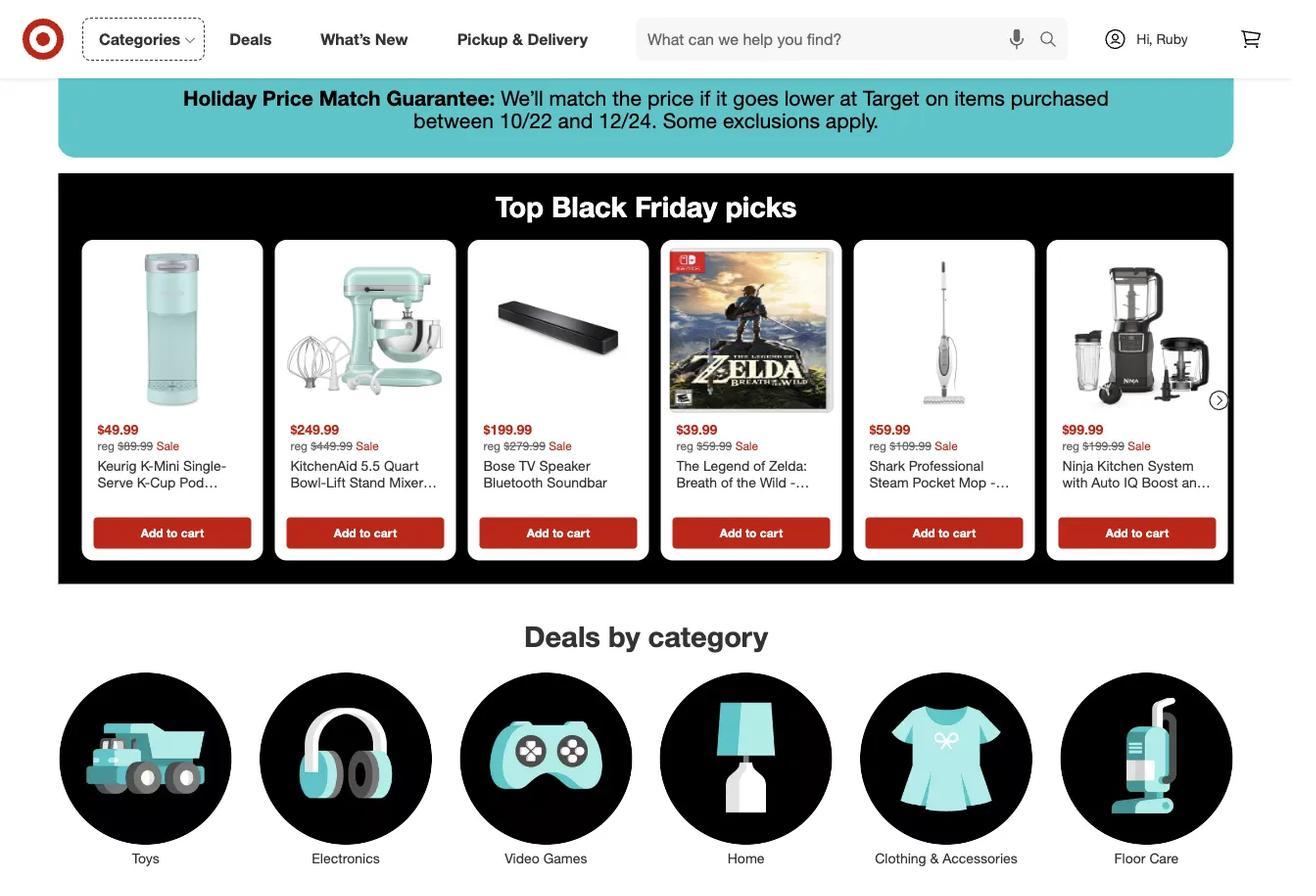 Task type: vqa. For each thing, say whether or not it's contained in the screenshot.
The This Product Is Featured In A Recent Target Finds Story
no



Task type: describe. For each thing, give the bounding box(es) containing it.
add for mop
[[913, 526, 935, 541]]

search button
[[1031, 18, 1078, 65]]

ruby
[[1157, 30, 1188, 48]]

to for lift
[[360, 526, 371, 541]]

black
[[552, 189, 627, 224]]

clothing
[[875, 851, 927, 868]]

pod
[[180, 474, 204, 492]]

$59.99 inside $39.99 reg $59.99 sale the legend of zelda: breath of the wild - nintendo switch
[[697, 439, 732, 453]]

video games
[[505, 851, 587, 868]]

category
[[648, 620, 768, 655]]

wild
[[760, 474, 787, 492]]

5.5
[[361, 457, 380, 474]]

guarantee:
[[387, 85, 495, 110]]

mixer
[[389, 474, 423, 492]]

shark
[[870, 457, 905, 474]]

$249.99
[[291, 421, 339, 439]]

pickup & delivery
[[457, 29, 588, 49]]

floor
[[1115, 851, 1146, 868]]

cart for ninja kitchen system with auto iq boost and 7-speed blender
[[1146, 526, 1169, 541]]

ksm55
[[291, 492, 335, 509]]

12/24.
[[599, 108, 657, 133]]

add to cart button for breath
[[673, 518, 831, 549]]

mop
[[959, 474, 987, 492]]

add for serve
[[141, 526, 163, 541]]

reg for $199.99
[[484, 439, 501, 453]]

add for lift
[[334, 526, 356, 541]]

it
[[716, 85, 728, 110]]

carousel region
[[58, 173, 1234, 604]]

cart for shark professional steam pocket mop - s3601
[[953, 526, 976, 541]]

sale for legend
[[736, 439, 759, 453]]

k- right serve
[[137, 474, 150, 492]]

games
[[544, 851, 587, 868]]

categories
[[99, 29, 181, 49]]

add to cart button for serve
[[94, 518, 251, 549]]

cart for bose tv speaker bluetooth soundbar
[[567, 526, 590, 541]]

apply.
[[826, 108, 879, 133]]

toys
[[132, 851, 159, 868]]

bose tv speaker bluetooth soundbar image
[[476, 248, 641, 414]]

coffee
[[98, 492, 138, 509]]

accessories
[[943, 851, 1018, 868]]

purchased
[[1011, 85, 1109, 110]]

switch
[[737, 492, 778, 509]]

floor care link
[[1047, 669, 1247, 869]]

what's new
[[321, 29, 408, 49]]

0 horizontal spatial of
[[721, 474, 733, 492]]

price
[[648, 85, 694, 110]]

clothing & accessories link
[[847, 669, 1047, 869]]

add to cart for mop
[[913, 526, 976, 541]]

clothing & accessories
[[875, 851, 1018, 868]]

target
[[863, 85, 920, 110]]

kitchenaid 5.5 quart bowl-lift stand mixer - ksm55 - ice image
[[283, 248, 448, 414]]

electronics link
[[246, 669, 446, 869]]

hi,
[[1137, 30, 1153, 48]]

holiday price match guarantee:
[[183, 85, 495, 110]]

breath
[[677, 474, 717, 492]]

$39.99 reg $59.99 sale the legend of zelda: breath of the wild - nintendo switch
[[677, 421, 807, 509]]

what's new link
[[304, 18, 433, 61]]

reg for $249.99
[[291, 439, 308, 453]]

mini
[[154, 457, 179, 474]]

we'll match the price if it goes lower at target on items purchased between 10/22 and 12/24. some exclusions apply.
[[413, 85, 1109, 133]]

ninja
[[1063, 457, 1094, 474]]

zelda:
[[769, 457, 807, 474]]

to for auto
[[1132, 526, 1143, 541]]

items
[[955, 85, 1005, 110]]

reg for $39.99
[[677, 439, 694, 453]]

exclusions
[[723, 108, 820, 133]]

new
[[375, 29, 408, 49]]

home
[[728, 851, 765, 868]]

reg for $99.99
[[1063, 439, 1080, 453]]

delivery
[[528, 29, 588, 49]]

to for mop
[[939, 526, 950, 541]]

& for pickup
[[513, 29, 523, 49]]

iq
[[1124, 474, 1138, 492]]

- right mixer on the bottom of page
[[427, 474, 433, 492]]

holiday
[[183, 85, 257, 110]]

the
[[677, 457, 700, 474]]

to for soundbar
[[553, 526, 564, 541]]

price
[[262, 85, 314, 110]]

$199.99 reg $279.99 sale bose tv speaker bluetooth soundbar
[[484, 421, 607, 492]]

bowl-
[[291, 474, 326, 492]]

friday
[[635, 189, 718, 224]]

& for clothing
[[930, 851, 939, 868]]

goes
[[733, 85, 779, 110]]

What can we help you find? suggestions appear below search field
[[636, 18, 1045, 61]]

by
[[609, 620, 640, 655]]

steam
[[870, 474, 909, 492]]

auto
[[1092, 474, 1120, 492]]

what's
[[321, 29, 371, 49]]

professional
[[909, 457, 984, 474]]

bose
[[484, 457, 515, 474]]

cup
[[150, 474, 176, 492]]

and inside $99.99 reg $199.99 sale ninja kitchen system with auto iq boost and 7-speed blender
[[1182, 474, 1205, 492]]

- inside '$49.99 reg $89.99 sale keurig k-mini single- serve k-cup pod coffee maker - oasis'
[[184, 492, 189, 509]]

between
[[413, 108, 494, 133]]

video
[[505, 851, 540, 868]]

soundbar
[[547, 474, 607, 492]]

stand
[[350, 474, 386, 492]]

lift
[[326, 474, 346, 492]]

if
[[700, 85, 711, 110]]

match
[[319, 85, 381, 110]]

ice
[[348, 492, 367, 509]]

deals for deals
[[230, 29, 272, 49]]



Task type: locate. For each thing, give the bounding box(es) containing it.
of
[[754, 457, 766, 474], [721, 474, 733, 492]]

sale inside $199.99 reg $279.99 sale bose tv speaker bluetooth soundbar
[[549, 439, 572, 453]]

to
[[167, 526, 178, 541], [360, 526, 371, 541], [553, 526, 564, 541], [746, 526, 757, 541], [939, 526, 950, 541], [1132, 526, 1143, 541]]

1 vertical spatial and
[[1182, 474, 1205, 492]]

4 add to cart from the left
[[720, 526, 783, 541]]

3 to from the left
[[553, 526, 564, 541]]

reg inside $59.99 reg $109.99 sale shark professional steam pocket mop - s3601
[[870, 439, 887, 453]]

add to cart button for mop
[[866, 518, 1024, 549]]

$199.99 inside $199.99 reg $279.99 sale bose tv speaker bluetooth soundbar
[[484, 421, 532, 439]]

add to cart button for lift
[[287, 518, 444, 549]]

0 vertical spatial and
[[558, 108, 593, 133]]

& right pickup
[[513, 29, 523, 49]]

1 horizontal spatial $59.99
[[870, 421, 911, 439]]

add to cart button down the blender
[[1059, 518, 1217, 549]]

3 reg from the left
[[484, 439, 501, 453]]

to down the blender
[[1132, 526, 1143, 541]]

3 add to cart button from the left
[[480, 518, 637, 549]]

- left ice
[[339, 492, 345, 509]]

legend
[[703, 457, 750, 474]]

to for serve
[[167, 526, 178, 541]]

add down bluetooth
[[527, 526, 549, 541]]

sale for 5.5
[[356, 439, 379, 453]]

add to cart down switch
[[720, 526, 783, 541]]

add to cart for auto
[[1106, 526, 1169, 541]]

6 reg from the left
[[1063, 439, 1080, 453]]

oasis
[[193, 492, 228, 509]]

of right the breath
[[721, 474, 733, 492]]

add down speed
[[1106, 526, 1128, 541]]

sale inside $39.99 reg $59.99 sale the legend of zelda: breath of the wild - nintendo switch
[[736, 439, 759, 453]]

reg up keurig
[[98, 439, 115, 453]]

s3601
[[870, 492, 909, 509]]

$39.99
[[677, 421, 718, 439]]

sale
[[156, 439, 179, 453], [356, 439, 379, 453], [549, 439, 572, 453], [736, 439, 759, 453], [935, 439, 958, 453], [1128, 439, 1151, 453]]

add to cart down the pocket
[[913, 526, 976, 541]]

add down maker
[[141, 526, 163, 541]]

sale for tv
[[549, 439, 572, 453]]

1 horizontal spatial &
[[930, 851, 939, 868]]

cart
[[181, 526, 204, 541], [374, 526, 397, 541], [567, 526, 590, 541], [760, 526, 783, 541], [953, 526, 976, 541], [1146, 526, 1169, 541]]

add down ice
[[334, 526, 356, 541]]

0 horizontal spatial &
[[513, 29, 523, 49]]

$249.99 reg $449.99 sale kitchenaid 5.5 quart bowl-lift stand mixer - ksm55 - ice
[[291, 421, 433, 509]]

boost
[[1142, 474, 1179, 492]]

$199.99 up kitchen
[[1083, 439, 1125, 453]]

$59.99 reg $109.99 sale shark professional steam pocket mop - s3601
[[870, 421, 996, 509]]

4 cart from the left
[[760, 526, 783, 541]]

add to cart down "soundbar"
[[527, 526, 590, 541]]

&
[[513, 29, 523, 49], [930, 851, 939, 868]]

add to cart for breath
[[720, 526, 783, 541]]

sale up speaker at the bottom left of the page
[[549, 439, 572, 453]]

at
[[840, 85, 858, 110]]

2 add to cart from the left
[[334, 526, 397, 541]]

to down maker
[[167, 526, 178, 541]]

6 add to cart from the left
[[1106, 526, 1169, 541]]

reg for $49.99
[[98, 439, 115, 453]]

2 add to cart button from the left
[[287, 518, 444, 549]]

nintendo
[[677, 492, 733, 509]]

- right wild
[[791, 474, 796, 492]]

lower
[[785, 85, 834, 110]]

add to cart
[[141, 526, 204, 541], [334, 526, 397, 541], [527, 526, 590, 541], [720, 526, 783, 541], [913, 526, 976, 541], [1106, 526, 1169, 541]]

the legend of zelda: breath of the wild - nintendo switch image
[[669, 248, 834, 414]]

add to cart button down switch
[[673, 518, 831, 549]]

pickup & delivery link
[[441, 18, 613, 61]]

$59.99 up "legend"
[[697, 439, 732, 453]]

7-
[[1063, 492, 1076, 509]]

and inside we'll match the price if it goes lower at target on items purchased between 10/22 and 12/24. some exclusions apply.
[[558, 108, 593, 133]]

deals
[[230, 29, 272, 49], [524, 620, 601, 655]]

and
[[558, 108, 593, 133], [1182, 474, 1205, 492]]

sale inside $249.99 reg $449.99 sale kitchenaid 5.5 quart bowl-lift stand mixer - ksm55 - ice
[[356, 439, 379, 453]]

k- down $89.99
[[141, 457, 154, 474]]

0 vertical spatial &
[[513, 29, 523, 49]]

cart down "mop"
[[953, 526, 976, 541]]

$59.99 up 'shark'
[[870, 421, 911, 439]]

target black friday image
[[58, 0, 1234, 64]]

5 reg from the left
[[870, 439, 887, 453]]

cart down switch
[[760, 526, 783, 541]]

cart down "soundbar"
[[567, 526, 590, 541]]

6 cart from the left
[[1146, 526, 1169, 541]]

kitchenaid
[[291, 457, 357, 474]]

add to cart button for soundbar
[[480, 518, 637, 549]]

sale inside $59.99 reg $109.99 sale shark professional steam pocket mop - s3601
[[935, 439, 958, 453]]

care
[[1150, 851, 1179, 868]]

shark professional steam pocket mop - s3601 image
[[862, 248, 1027, 414]]

pocket
[[913, 474, 955, 492]]

5 cart from the left
[[953, 526, 976, 541]]

hi, ruby
[[1137, 30, 1188, 48]]

sale up "legend"
[[736, 439, 759, 453]]

blender
[[1120, 492, 1168, 509]]

add to cart button down the pocket
[[866, 518, 1024, 549]]

reg inside $99.99 reg $199.99 sale ninja kitchen system with auto iq boost and 7-speed blender
[[1063, 439, 1080, 453]]

add for soundbar
[[527, 526, 549, 541]]

add for breath
[[720, 526, 742, 541]]

4 sale from the left
[[736, 439, 759, 453]]

- left oasis
[[184, 492, 189, 509]]

2 cart from the left
[[374, 526, 397, 541]]

to down switch
[[746, 526, 757, 541]]

reg inside '$49.99 reg $89.99 sale keurig k-mini single- serve k-cup pod coffee maker - oasis'
[[98, 439, 115, 453]]

video games link
[[446, 669, 646, 869]]

home link
[[646, 669, 847, 869]]

$199.99 up bose
[[484, 421, 532, 439]]

$199.99 inside $99.99 reg $199.99 sale ninja kitchen system with auto iq boost and 7-speed blender
[[1083, 439, 1125, 453]]

categories link
[[82, 18, 205, 61]]

of left zelda:
[[754, 457, 766, 474]]

1 horizontal spatial and
[[1182, 474, 1205, 492]]

4 to from the left
[[746, 526, 757, 541]]

2 sale from the left
[[356, 439, 379, 453]]

3 cart from the left
[[567, 526, 590, 541]]

$59.99 inside $59.99 reg $109.99 sale shark professional steam pocket mop - s3601
[[870, 421, 911, 439]]

with
[[1063, 474, 1088, 492]]

6 to from the left
[[1132, 526, 1143, 541]]

4 add to cart button from the left
[[673, 518, 831, 549]]

5 to from the left
[[939, 526, 950, 541]]

pickup
[[457, 29, 508, 49]]

6 sale from the left
[[1128, 439, 1151, 453]]

cart down the blender
[[1146, 526, 1169, 541]]

- right "mop"
[[991, 474, 996, 492]]

- inside $39.99 reg $59.99 sale the legend of zelda: breath of the wild - nintendo switch
[[791, 474, 796, 492]]

add to cart button down "soundbar"
[[480, 518, 637, 549]]

0 horizontal spatial the
[[613, 85, 642, 110]]

add to cart down maker
[[141, 526, 204, 541]]

kitchen
[[1098, 457, 1144, 474]]

$49.99 reg $89.99 sale keurig k-mini single- serve k-cup pod coffee maker - oasis
[[98, 421, 228, 509]]

deals for deals by category
[[524, 620, 601, 655]]

search
[[1031, 31, 1078, 51]]

sale inside $99.99 reg $199.99 sale ninja kitchen system with auto iq boost and 7-speed blender
[[1128, 439, 1151, 453]]

cart down oasis
[[181, 526, 204, 541]]

1 reg from the left
[[98, 439, 115, 453]]

$109.99
[[890, 439, 932, 453]]

reg for $59.99
[[870, 439, 887, 453]]

add to cart down the blender
[[1106, 526, 1169, 541]]

1 horizontal spatial deals
[[524, 620, 601, 655]]

1 sale from the left
[[156, 439, 179, 453]]

the left wild
[[737, 474, 756, 492]]

keurig
[[98, 457, 137, 474]]

maker
[[142, 492, 180, 509]]

2 add from the left
[[334, 526, 356, 541]]

to for breath
[[746, 526, 757, 541]]

$99.99 reg $199.99 sale ninja kitchen system with auto iq boost and 7-speed blender
[[1063, 421, 1205, 509]]

$49.99
[[98, 421, 139, 439]]

reg up bose
[[484, 439, 501, 453]]

3 add to cart from the left
[[527, 526, 590, 541]]

serve
[[98, 474, 133, 492]]

$279.99
[[504, 439, 546, 453]]

reg
[[98, 439, 115, 453], [291, 439, 308, 453], [484, 439, 501, 453], [677, 439, 694, 453], [870, 439, 887, 453], [1063, 439, 1080, 453]]

$449.99
[[311, 439, 353, 453]]

add to cart for serve
[[141, 526, 204, 541]]

deals up the holiday
[[230, 29, 272, 49]]

$99.99
[[1063, 421, 1104, 439]]

deals left by
[[524, 620, 601, 655]]

add for auto
[[1106, 526, 1128, 541]]

0 horizontal spatial and
[[558, 108, 593, 133]]

reg inside $249.99 reg $449.99 sale kitchenaid 5.5 quart bowl-lift stand mixer - ksm55 - ice
[[291, 439, 308, 453]]

add to cart button
[[94, 518, 251, 549], [287, 518, 444, 549], [480, 518, 637, 549], [673, 518, 831, 549], [866, 518, 1024, 549], [1059, 518, 1217, 549]]

4 reg from the left
[[677, 439, 694, 453]]

5 add from the left
[[913, 526, 935, 541]]

2 to from the left
[[360, 526, 371, 541]]

6 add to cart button from the left
[[1059, 518, 1217, 549]]

tv
[[519, 457, 536, 474]]

cart for kitchenaid 5.5 quart bowl-lift stand mixer - ksm55 - ice
[[374, 526, 397, 541]]

- inside $59.99 reg $109.99 sale shark professional steam pocket mop - s3601
[[991, 474, 996, 492]]

1 cart from the left
[[181, 526, 204, 541]]

reg up 'shark'
[[870, 439, 887, 453]]

add to cart for lift
[[334, 526, 397, 541]]

add down the pocket
[[913, 526, 935, 541]]

sale for kitchen
[[1128, 439, 1151, 453]]

sale for professional
[[935, 439, 958, 453]]

sale up the professional
[[935, 439, 958, 453]]

3 sale from the left
[[549, 439, 572, 453]]

and right 10/22
[[558, 108, 593, 133]]

add down switch
[[720, 526, 742, 541]]

sale up mini
[[156, 439, 179, 453]]

2 reg from the left
[[291, 439, 308, 453]]

to down "soundbar"
[[553, 526, 564, 541]]

reg up ninja
[[1063, 439, 1080, 453]]

cart for the legend of zelda: breath of the wild - nintendo switch
[[760, 526, 783, 541]]

sale up kitchen
[[1128, 439, 1151, 453]]

deals by category
[[524, 620, 768, 655]]

0 horizontal spatial $59.99
[[697, 439, 732, 453]]

to down ice
[[360, 526, 371, 541]]

1 add to cart from the left
[[141, 526, 204, 541]]

and right boost
[[1182, 474, 1205, 492]]

k-
[[141, 457, 154, 474], [137, 474, 150, 492]]

10/22
[[500, 108, 552, 133]]

add to cart for soundbar
[[527, 526, 590, 541]]

reg inside $199.99 reg $279.99 sale bose tv speaker bluetooth soundbar
[[484, 439, 501, 453]]

add to cart button for auto
[[1059, 518, 1217, 549]]

cart down stand
[[374, 526, 397, 541]]

1 horizontal spatial of
[[754, 457, 766, 474]]

$89.99
[[118, 439, 153, 453]]

add to cart down ice
[[334, 526, 397, 541]]

single-
[[183, 457, 226, 474]]

speed
[[1076, 492, 1116, 509]]

cart for keurig k-mini single- serve k-cup pod coffee maker - oasis
[[181, 526, 204, 541]]

ninja kitchen system with auto iq boost and 7-speed blender image
[[1055, 248, 1221, 414]]

add to cart button down maker
[[94, 518, 251, 549]]

sale up 5.5
[[356, 439, 379, 453]]

4 add from the left
[[720, 526, 742, 541]]

0 horizontal spatial deals
[[230, 29, 272, 49]]

0 vertical spatial deals
[[230, 29, 272, 49]]

$199.99
[[484, 421, 532, 439], [1083, 439, 1125, 453]]

1 add to cart button from the left
[[94, 518, 251, 549]]

quart
[[384, 457, 419, 474]]

top
[[496, 189, 544, 224]]

to down the pocket
[[939, 526, 950, 541]]

1 to from the left
[[167, 526, 178, 541]]

the inside $39.99 reg $59.99 sale the legend of zelda: breath of the wild - nintendo switch
[[737, 474, 756, 492]]

1 horizontal spatial $199.99
[[1083, 439, 1125, 453]]

keurig k-mini single-serve k-cup pod coffee maker - oasis image
[[90, 248, 255, 414]]

1 horizontal spatial the
[[737, 474, 756, 492]]

bluetooth
[[484, 474, 543, 492]]

reg up the
[[677, 439, 694, 453]]

6 add from the left
[[1106, 526, 1128, 541]]

reg inside $39.99 reg $59.99 sale the legend of zelda: breath of the wild - nintendo switch
[[677, 439, 694, 453]]

we'll
[[501, 85, 543, 110]]

sale inside '$49.99 reg $89.99 sale keurig k-mini single- serve k-cup pod coffee maker - oasis'
[[156, 439, 179, 453]]

match
[[549, 85, 607, 110]]

the left price
[[613, 85, 642, 110]]

toys link
[[46, 669, 246, 869]]

1 vertical spatial the
[[737, 474, 756, 492]]

& right clothing at the bottom of the page
[[930, 851, 939, 868]]

1 vertical spatial &
[[930, 851, 939, 868]]

top black friday picks
[[496, 189, 797, 224]]

0 horizontal spatial $199.99
[[484, 421, 532, 439]]

sale for k-
[[156, 439, 179, 453]]

electronics
[[312, 851, 380, 868]]

3 add from the left
[[527, 526, 549, 541]]

5 sale from the left
[[935, 439, 958, 453]]

the inside we'll match the price if it goes lower at target on items purchased between 10/22 and 12/24. some exclusions apply.
[[613, 85, 642, 110]]

5 add to cart button from the left
[[866, 518, 1024, 549]]

reg up "kitchenaid"
[[291, 439, 308, 453]]

add to cart button down ice
[[287, 518, 444, 549]]

speaker
[[539, 457, 591, 474]]

5 add to cart from the left
[[913, 526, 976, 541]]

1 vertical spatial deals
[[524, 620, 601, 655]]

1 add from the left
[[141, 526, 163, 541]]

0 vertical spatial the
[[613, 85, 642, 110]]



